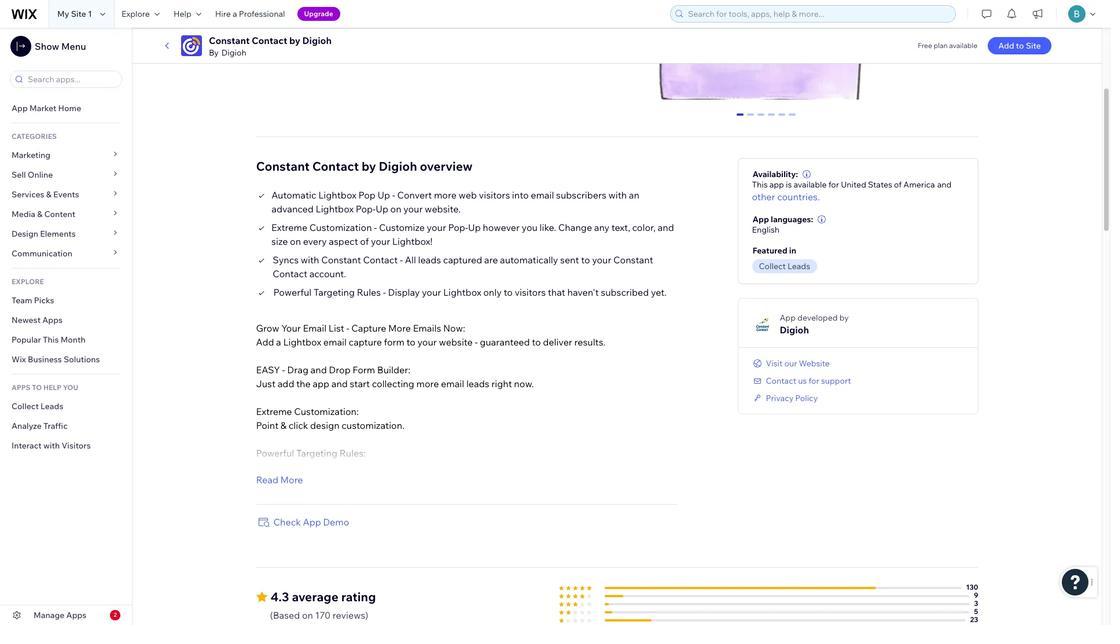 Task type: locate. For each thing, give the bounding box(es) containing it.
emails
[[413, 322, 441, 334]]

targeting inside grow your email list - capture more emails now: add a lightbox email capture form to your website - guaranteed to deliver results. easy - drag and drop form builder: just add the app and start collecting more email leads right now. extreme customization: point & click design customization. powerful targeting rules: display your lightbox only to visitors that haven't subscribed yet. free! most of our features are free, take advantage of it by clicking the blue "add to site" button at the top of this page!
[[296, 447, 338, 459]]

apps up popular this month
[[42, 315, 63, 325]]

extreme up size
[[272, 221, 307, 233]]

to inside button
[[1016, 41, 1024, 51]]

1 vertical spatial 3
[[974, 599, 979, 608]]

haven't down sent
[[568, 286, 599, 298]]

solutions
[[64, 354, 100, 365]]

1 vertical spatial targeting
[[296, 447, 338, 459]]

by up pop
[[362, 158, 376, 173]]

your inside automatic lightbox pop up - convert more web visitors into email subscribers with an advanced lightbox pop-up on your website.
[[404, 203, 423, 215]]

visitors up take
[[383, 461, 414, 473]]

powerful up read more
[[256, 447, 294, 459]]

0 horizontal spatial email
[[323, 336, 347, 348]]

digioh for app developed by digioh
[[780, 324, 809, 336]]

0 horizontal spatial yet.
[[519, 461, 535, 473]]

- left customize
[[374, 221, 377, 233]]

this
[[284, 517, 300, 528]]

grow your email list - capture more emails now: add a lightbox email capture form to your website - guaranteed to deliver results. easy - drag and drop form builder: just add the app and start collecting more email leads right now. extreme customization: point & click design customization. powerful targeting rules: display your lightbox only to visitors that haven't subscribed yet. free! most of our features are free, take advantage of it by clicking the blue "add to site" button at the top of this page!
[[256, 322, 665, 528]]

app languages:
[[753, 214, 813, 224]]

this up other
[[752, 179, 768, 190]]

apps inside newest apps link
[[42, 315, 63, 325]]

you
[[522, 221, 538, 233]]

5 down '9'
[[974, 607, 979, 616]]

2 left 4
[[759, 113, 764, 124]]

powerful inside grow your email list - capture more emails now: add a lightbox email capture form to your website - guaranteed to deliver results. easy - drag and drop form builder: just add the app and start collecting more email leads right now. extreme customization: point & click design customization. powerful targeting rules: display your lightbox only to visitors that haven't subscribed yet. free! most of our features are free, take advantage of it by clicking the blue "add to site" button at the top of this page!
[[256, 447, 294, 459]]

our right visit on the right
[[785, 358, 797, 369]]

0 vertical spatial leads
[[788, 261, 810, 271]]

3 left 4
[[770, 113, 774, 124]]

lightbox left pop
[[318, 189, 357, 201]]

available
[[950, 41, 978, 50], [794, 179, 827, 190]]

reviews)
[[333, 609, 368, 621]]

app down features
[[303, 516, 321, 528]]

by for app developed by digioh
[[840, 312, 849, 323]]

display inside grow your email list - capture more emails now: add a lightbox email capture form to your website - guaranteed to deliver results. easy - drag and drop form builder: just add the app and start collecting more email leads right now. extreme customization: point & click design customization. powerful targeting rules: display your lightbox only to visitors that haven't subscribed yet. free! most of our features are free, take advantage of it by clicking the blue "add to site" button at the top of this page!
[[256, 461, 288, 473]]

app right developed by digioh icon at the bottom right of page
[[780, 312, 796, 323]]

and right the drag
[[311, 364, 327, 375]]

0 vertical spatial available
[[950, 41, 978, 50]]

communication
[[12, 248, 74, 259]]

visitors inside automatic lightbox pop up - convert more web visitors into email subscribers with an advanced lightbox pop-up on your website.
[[479, 189, 510, 201]]

easy
[[256, 364, 280, 375]]

-
[[392, 189, 395, 201], [374, 221, 377, 233], [400, 254, 403, 265], [383, 286, 386, 298], [346, 322, 349, 334], [475, 336, 478, 348], [282, 364, 285, 375]]

of right 'top'
[[273, 517, 282, 528]]

for right us
[[809, 375, 820, 386]]

email down website
[[441, 378, 464, 389]]

0 horizontal spatial subscribed
[[469, 461, 517, 473]]

app down "drop"
[[313, 378, 329, 389]]

targeting down design
[[296, 447, 338, 459]]

1 right my
[[88, 9, 92, 19]]

page!
[[302, 517, 326, 528]]

by right developed
[[840, 312, 849, 323]]

on up customize
[[390, 203, 402, 215]]

collecting
[[372, 378, 414, 389]]

1 horizontal spatial pop-
[[448, 221, 468, 233]]

- inside automatic lightbox pop up - convert more web visitors into email subscribers with an advanced lightbox pop-up on your website.
[[392, 189, 395, 201]]

0 horizontal spatial only
[[351, 461, 370, 473]]

our
[[785, 358, 797, 369], [291, 503, 305, 514]]

app inside 'app market home' link
[[12, 103, 28, 113]]

lightbox down syncs with constant contact - all leads captured are automatically sent to your constant contact account.
[[443, 286, 481, 298]]

1 horizontal spatial visitors
[[479, 189, 510, 201]]

1 vertical spatial are
[[345, 503, 359, 514]]

constant up by
[[209, 35, 250, 46]]

aspect
[[329, 235, 358, 247]]

&
[[46, 189, 51, 200], [37, 209, 42, 219], [281, 419, 287, 431]]

1 vertical spatial leads
[[41, 401, 63, 412]]

your down the website.
[[427, 221, 446, 233]]

by inside 'app developed by digioh'
[[840, 312, 849, 323]]

1 vertical spatial email
[[323, 336, 347, 348]]

contact us for support link
[[752, 375, 851, 386]]

into
[[512, 189, 529, 201]]

newest
[[12, 315, 41, 325]]

0 horizontal spatial 5
[[790, 113, 795, 124]]

are left free,
[[345, 503, 359, 514]]

1 horizontal spatial 2
[[759, 113, 764, 124]]

more up form
[[388, 322, 411, 334]]

- inside extreme customization - customize your pop-up however you like. change any text, color, and size on every aspect of your lightbox!
[[374, 221, 377, 233]]

right
[[492, 378, 512, 389]]

digioh down developed
[[780, 324, 809, 336]]

top
[[256, 517, 271, 528]]

traffic
[[43, 421, 68, 431]]

free plan available
[[918, 41, 978, 50]]

your down customize
[[371, 235, 390, 247]]

are inside grow your email list - capture more emails now: add a lightbox email capture form to your website - guaranteed to deliver results. easy - drag and drop form builder: just add the app and start collecting more email leads right now. extreme customization: point & click design customization. powerful targeting rules: display your lightbox only to visitors that haven't subscribed yet. free! most of our features are free, take advantage of it by clicking the blue "add to site" button at the top of this page!
[[345, 503, 359, 514]]

extreme up point on the bottom
[[256, 406, 292, 417]]

interact with visitors link
[[0, 436, 132, 456]]

& left click
[[281, 419, 287, 431]]

contact
[[252, 35, 287, 46], [312, 158, 359, 173], [363, 254, 398, 265], [273, 268, 307, 279], [766, 375, 797, 386]]

1 vertical spatial powerful
[[256, 447, 294, 459]]

digioh down upgrade button
[[302, 35, 332, 46]]

email down list
[[323, 336, 347, 348]]

newest apps
[[12, 315, 63, 325]]

up left 'however'
[[468, 221, 481, 233]]

the left blue in the left bottom of the page
[[517, 503, 532, 514]]

1 horizontal spatial leads
[[788, 261, 810, 271]]

free!
[[256, 489, 281, 501]]

web
[[459, 189, 477, 201]]

leads inside featured in collect leads
[[788, 261, 810, 271]]

2 horizontal spatial visitors
[[515, 286, 546, 298]]

1 horizontal spatial &
[[46, 189, 51, 200]]

more inside automatic lightbox pop up - convert more web visitors into email subscribers with an advanced lightbox pop-up on your website.
[[434, 189, 457, 201]]

with down traffic
[[43, 441, 60, 451]]

1 vertical spatial only
[[351, 461, 370, 473]]

read more button
[[256, 473, 303, 487]]

apps for newest apps
[[42, 315, 63, 325]]

a right hire
[[233, 9, 237, 19]]

pop- down pop
[[356, 203, 376, 215]]

month
[[61, 335, 86, 345]]

display
[[388, 286, 420, 298], [256, 461, 288, 473]]

add
[[999, 41, 1015, 51], [256, 336, 274, 348]]

1 vertical spatial display
[[256, 461, 288, 473]]

0 vertical spatial add
[[999, 41, 1015, 51]]

0 horizontal spatial that
[[416, 461, 433, 473]]

this up the wix business solutions on the left bottom of the page
[[43, 335, 59, 345]]

(based
[[270, 609, 300, 621]]

1 horizontal spatial add
[[999, 41, 1015, 51]]

1 vertical spatial on
[[290, 235, 301, 247]]

powerful down "syncs"
[[274, 286, 312, 298]]

0 horizontal spatial leads
[[41, 401, 63, 412]]

take
[[382, 503, 401, 514]]

1 vertical spatial site
[[1026, 41, 1041, 51]]

1 vertical spatial yet.
[[519, 461, 535, 473]]

1 horizontal spatial a
[[276, 336, 281, 348]]

0 vertical spatial site
[[71, 9, 86, 19]]

up up customize
[[376, 203, 388, 215]]

pop- down the website.
[[448, 221, 468, 233]]

only inside grow your email list - capture more emails now: add a lightbox email capture form to your website - guaranteed to deliver results. easy - drag and drop form builder: just add the app and start collecting more email leads right now. extreme customization: point & click design customization. powerful targeting rules: display your lightbox only to visitors that haven't subscribed yet. free! most of our features are free, take advantage of it by clicking the blue "add to site" button at the top of this page!
[[351, 461, 370, 473]]

color,
[[632, 221, 656, 233]]

3
[[770, 113, 774, 124], [974, 599, 979, 608]]

app down other
[[753, 214, 769, 224]]

app developed by digioh
[[780, 312, 849, 336]]

manage
[[34, 610, 64, 621]]

1 vertical spatial more
[[280, 474, 303, 485]]

popular
[[12, 335, 41, 345]]

& right media
[[37, 209, 42, 219]]

0 vertical spatial collect
[[759, 261, 786, 271]]

0 vertical spatial email
[[531, 189, 554, 201]]

deliver
[[543, 336, 572, 348]]

manage apps
[[34, 610, 86, 621]]

0 vertical spatial our
[[785, 358, 797, 369]]

features
[[308, 503, 343, 514]]

app
[[12, 103, 28, 113], [753, 214, 769, 224], [780, 312, 796, 323], [303, 516, 321, 528]]

only
[[484, 286, 502, 298], [351, 461, 370, 473]]

0 vertical spatial 3
[[770, 113, 774, 124]]

sent
[[560, 254, 579, 265]]

in
[[789, 245, 797, 256]]

apps
[[12, 383, 30, 392]]

to
[[32, 383, 42, 392]]

1 horizontal spatial site
[[1026, 41, 1041, 51]]

0 horizontal spatial display
[[256, 461, 288, 473]]

- right rules
[[383, 286, 386, 298]]

subscribed inside grow your email list - capture more emails now: add a lightbox email capture form to your website - guaranteed to deliver results. easy - drag and drop form builder: just add the app and start collecting more email leads right now. extreme customization: point & click design customization. powerful targeting rules: display your lightbox only to visitors that haven't subscribed yet. free! most of our features are free, take advantage of it by clicking the blue "add to site" button at the top of this page!
[[469, 461, 517, 473]]

rules
[[357, 286, 381, 298]]

digioh up convert
[[379, 158, 417, 173]]

extreme
[[272, 221, 307, 233], [256, 406, 292, 417]]

that down sent
[[548, 286, 566, 298]]

app inside 'app developed by digioh'
[[780, 312, 796, 323]]

1 vertical spatial 5
[[974, 607, 979, 616]]

leads down "in"
[[788, 261, 810, 271]]

1 vertical spatial leads
[[466, 378, 490, 389]]

0 horizontal spatial add
[[256, 336, 274, 348]]

2 horizontal spatial the
[[651, 503, 665, 514]]

by down upgrade button
[[289, 35, 300, 46]]

0 vertical spatial extreme
[[272, 221, 307, 233]]

1 horizontal spatial are
[[484, 254, 498, 265]]

of right states on the top right
[[894, 179, 902, 190]]

2 horizontal spatial &
[[281, 419, 287, 431]]

media & content
[[12, 209, 75, 219]]

leads down help
[[41, 401, 63, 412]]

the right at at right bottom
[[651, 503, 665, 514]]

visitors
[[62, 441, 91, 451]]

on
[[390, 203, 402, 215], [290, 235, 301, 247], [302, 609, 313, 621]]

1 horizontal spatial collect
[[759, 261, 786, 271]]

1 vertical spatial &
[[37, 209, 42, 219]]

0 vertical spatial are
[[484, 254, 498, 265]]

1 horizontal spatial on
[[302, 609, 313, 621]]

1 vertical spatial up
[[376, 203, 388, 215]]

2 vertical spatial up
[[468, 221, 481, 233]]

- right list
[[346, 322, 349, 334]]

& for content
[[37, 209, 42, 219]]

the down the drag
[[296, 378, 311, 389]]

display down all
[[388, 286, 420, 298]]

app for app languages:
[[753, 214, 769, 224]]

0 vertical spatial 1
[[88, 9, 92, 19]]

visitors
[[479, 189, 510, 201], [515, 286, 546, 298], [383, 461, 414, 473]]

- up add
[[282, 364, 285, 375]]

plan
[[934, 41, 948, 50]]

2 vertical spatial visitors
[[383, 461, 414, 473]]

0 horizontal spatial collect leads link
[[0, 397, 132, 416]]

"add
[[555, 503, 575, 514]]

2 horizontal spatial email
[[531, 189, 554, 201]]

with inside syncs with constant contact - all leads captured are automatically sent to your constant contact account.
[[301, 254, 319, 265]]

account.
[[310, 268, 346, 279]]

your down emails
[[418, 336, 437, 348]]

0 horizontal spatial our
[[291, 503, 305, 514]]

digioh
[[302, 35, 332, 46], [222, 47, 246, 58], [379, 158, 417, 173], [780, 324, 809, 336]]

0 horizontal spatial a
[[233, 9, 237, 19]]

up right pop
[[378, 189, 390, 201]]

communication link
[[0, 244, 132, 263]]

yet.
[[651, 286, 667, 298], [519, 461, 535, 473]]

1 horizontal spatial with
[[301, 254, 319, 265]]

0 vertical spatial app
[[770, 179, 784, 190]]

contact inside constant contact by digioh by digioh
[[252, 35, 287, 46]]

0 vertical spatial leads
[[418, 254, 441, 265]]

the
[[296, 378, 311, 389], [517, 503, 532, 514], [651, 503, 665, 514]]

app left is
[[770, 179, 784, 190]]

on inside extreme customization - customize your pop-up however you like. change any text, color, and size on every aspect of your lightbox!
[[290, 235, 301, 247]]

add inside button
[[999, 41, 1015, 51]]

apps right manage
[[66, 610, 86, 621]]

hire
[[215, 9, 231, 19]]

with down the every
[[301, 254, 319, 265]]

of inside extreme customization - customize your pop-up however you like. change any text, color, and size on every aspect of your lightbox!
[[360, 235, 369, 247]]

1 horizontal spatial our
[[785, 358, 797, 369]]

digioh inside 'app developed by digioh'
[[780, 324, 809, 336]]

to inside syncs with constant contact - all leads captured are automatically sent to your constant contact account.
[[581, 254, 590, 265]]

2 horizontal spatial with
[[609, 189, 627, 201]]

grow
[[256, 322, 279, 334]]

- left all
[[400, 254, 403, 265]]

0 vertical spatial more
[[434, 189, 457, 201]]

size
[[272, 235, 288, 247]]

constant contact by digioh logo image
[[181, 35, 202, 56]]

contact down professional
[[252, 35, 287, 46]]

demo
[[323, 516, 349, 528]]

leads inside 'sidebar' element
[[41, 401, 63, 412]]

an
[[629, 189, 640, 201]]

1 vertical spatial pop-
[[448, 221, 468, 233]]

developed by digioh image
[[752, 314, 773, 335]]

hire a professional link
[[208, 0, 292, 28]]

0 vertical spatial this
[[752, 179, 768, 190]]

website
[[439, 336, 473, 348]]

2 horizontal spatial on
[[390, 203, 402, 215]]

automatically
[[500, 254, 558, 265]]

of right aspect
[[360, 235, 369, 247]]

with inside 'sidebar' element
[[43, 441, 60, 451]]

collect down featured
[[759, 261, 786, 271]]

1 horizontal spatial leads
[[466, 378, 490, 389]]

app left market on the top
[[12, 103, 28, 113]]

constant down "color,"
[[614, 254, 653, 265]]

0 vertical spatial visitors
[[479, 189, 510, 201]]

are inside syncs with constant contact - all leads captured are automatically sent to your constant contact account.
[[484, 254, 498, 265]]

us
[[798, 375, 807, 386]]

add inside grow your email list - capture more emails now: add a lightbox email capture form to your website - guaranteed to deliver results. easy - drag and drop form builder: just add the app and start collecting more email leads right now. extreme customization: point & click design customization. powerful targeting rules: display your lightbox only to visitors that haven't subscribed yet. free! most of our features are free, take advantage of it by clicking the blue "add to site" button at the top of this page!
[[256, 336, 274, 348]]

constant contact by digioh by digioh
[[209, 35, 332, 58]]

0 horizontal spatial 1
[[88, 9, 92, 19]]

email right into
[[531, 189, 554, 201]]

contact us for support
[[766, 375, 851, 386]]

0 horizontal spatial more
[[280, 474, 303, 485]]

capture
[[351, 322, 386, 334]]

our up check app demo link
[[291, 503, 305, 514]]

a
[[233, 9, 237, 19], [276, 336, 281, 348]]

1 vertical spatial our
[[291, 503, 305, 514]]

that inside grow your email list - capture more emails now: add a lightbox email capture form to your website - guaranteed to deliver results. easy - drag and drop form builder: just add the app and start collecting more email leads right now. extreme customization: point & click design customization. powerful targeting rules: display your lightbox only to visitors that haven't subscribed yet. free! most of our features are free, take advantage of it by clicking the blue "add to site" button at the top of this page!
[[416, 461, 433, 473]]

are right the captured
[[484, 254, 498, 265]]

1 vertical spatial add
[[256, 336, 274, 348]]

contact left all
[[363, 254, 398, 265]]

upgrade button
[[297, 7, 340, 21]]

0 vertical spatial with
[[609, 189, 627, 201]]

that up advantage
[[416, 461, 433, 473]]

& for events
[[46, 189, 51, 200]]

app for app market home
[[12, 103, 28, 113]]

0 vertical spatial &
[[46, 189, 51, 200]]

show menu button
[[10, 36, 86, 57]]

leads inside syncs with constant contact - all leads captured are automatically sent to your constant contact account.
[[418, 254, 441, 265]]

0 vertical spatial more
[[388, 322, 411, 334]]

1 vertical spatial available
[[794, 179, 827, 190]]

0 vertical spatial for
[[829, 179, 839, 190]]

more right collecting
[[416, 378, 439, 389]]

0 vertical spatial yet.
[[651, 286, 667, 298]]

lightbox
[[318, 189, 357, 201], [316, 203, 354, 215], [443, 286, 481, 298], [283, 336, 321, 348], [311, 461, 349, 473]]

however
[[483, 221, 520, 233]]

by right it
[[469, 503, 480, 514]]

contact up pop
[[312, 158, 359, 173]]

1 right 0
[[749, 113, 753, 124]]

email inside automatic lightbox pop up - convert more web visitors into email subscribers with an advanced lightbox pop-up on your website.
[[531, 189, 554, 201]]

1 vertical spatial apps
[[66, 610, 86, 621]]

targeting down account.
[[314, 286, 355, 298]]

by inside constant contact by digioh by digioh
[[289, 35, 300, 46]]

leads right all
[[418, 254, 441, 265]]

1 horizontal spatial haven't
[[568, 286, 599, 298]]

apps
[[42, 315, 63, 325], [66, 610, 86, 621]]

1 horizontal spatial apps
[[66, 610, 86, 621]]

- inside syncs with constant contact - all leads captured are automatically sent to your constant contact account.
[[400, 254, 403, 265]]

0 horizontal spatial pop-
[[356, 203, 376, 215]]

lightbox up customization
[[316, 203, 354, 215]]

1 horizontal spatial more
[[388, 322, 411, 334]]

0 vertical spatial subscribed
[[601, 286, 649, 298]]

check app demo link
[[256, 515, 349, 529]]

united
[[841, 179, 867, 190]]

for left united
[[829, 179, 839, 190]]

display up read
[[256, 461, 288, 473]]

your down convert
[[404, 203, 423, 215]]

1 horizontal spatial only
[[484, 286, 502, 298]]

on right size
[[290, 235, 301, 247]]

wix business solutions
[[12, 354, 100, 365]]

0 vertical spatial on
[[390, 203, 402, 215]]

1 vertical spatial for
[[809, 375, 820, 386]]

and right "color,"
[[658, 221, 674, 233]]

collect inside featured in collect leads
[[759, 261, 786, 271]]

now.
[[514, 378, 534, 389]]

visitors left into
[[479, 189, 510, 201]]

you
[[63, 383, 78, 392]]

visitors down automatically
[[515, 286, 546, 298]]

haven't inside grow your email list - capture more emails now: add a lightbox email capture form to your website - guaranteed to deliver results. easy - drag and drop form builder: just add the app and start collecting more email leads right now. extreme customization: point & click design customization. powerful targeting rules: display your lightbox only to visitors that haven't subscribed yet. free! most of our features are free, take advantage of it by clicking the blue "add to site" button at the top of this page!
[[436, 461, 467, 473]]

leads inside grow your email list - capture more emails now: add a lightbox email capture form to your website - guaranteed to deliver results. easy - drag and drop form builder: just add the app and start collecting more email leads right now. extreme customization: point & click design customization. powerful targeting rules: display your lightbox only to visitors that haven't subscribed yet. free! most of our features are free, take advantage of it by clicking the blue "add to site" button at the top of this page!
[[466, 378, 490, 389]]

3 up 23
[[974, 599, 979, 608]]

only down syncs with constant contact - all leads captured are automatically sent to your constant contact account.
[[484, 286, 502, 298]]

constant
[[209, 35, 250, 46], [256, 158, 310, 173], [321, 254, 361, 265], [614, 254, 653, 265]]

more up the website.
[[434, 189, 457, 201]]

& left the events
[[46, 189, 51, 200]]

5 right 4
[[790, 113, 795, 124]]



Task type: vqa. For each thing, say whether or not it's contained in the screenshot.
account. at the left
yes



Task type: describe. For each thing, give the bounding box(es) containing it.
more inside grow your email list - capture more emails now: add a lightbox email capture form to your website - guaranteed to deliver results. easy - drag and drop form builder: just add the app and start collecting more email leads right now. extreme customization: point & click design customization. powerful targeting rules: display your lightbox only to visitors that haven't subscribed yet. free! most of our features are free, take advantage of it by clicking the blue "add to site" button at the top of this page!
[[416, 378, 439, 389]]

business
[[28, 354, 62, 365]]

1 vertical spatial collect leads link
[[0, 397, 132, 416]]

and other countries.
[[752, 179, 952, 202]]

check
[[274, 516, 301, 528]]

2 vertical spatial on
[[302, 609, 313, 621]]

with inside automatic lightbox pop up - convert more web visitors into email subscribers with an advanced lightbox pop-up on your website.
[[609, 189, 627, 201]]

constant up automatic
[[256, 158, 310, 173]]

2 inside 'sidebar' element
[[114, 611, 117, 619]]

1 horizontal spatial for
[[829, 179, 839, 190]]

9
[[974, 591, 979, 599]]

site"
[[588, 503, 607, 514]]

1 horizontal spatial email
[[441, 378, 464, 389]]

form
[[353, 364, 375, 375]]

yet. inside grow your email list - capture more emails now: add a lightbox email capture form to your website - guaranteed to deliver results. easy - drag and drop form builder: just add the app and start collecting more email leads right now. extreme customization: point & click design customization. powerful targeting rules: display your lightbox only to visitors that haven't subscribed yet. free! most of our features are free, take advantage of it by clicking the blue "add to site" button at the top of this page!
[[519, 461, 535, 473]]

syncs
[[273, 254, 299, 265]]

1 horizontal spatial this
[[752, 179, 768, 190]]

pop- inside automatic lightbox pop up - convert more web visitors into email subscribers with an advanced lightbox pop-up on your website.
[[356, 203, 376, 215]]

0 vertical spatial up
[[378, 189, 390, 201]]

convert
[[397, 189, 432, 201]]

analyze traffic
[[12, 421, 68, 431]]

countries.
[[778, 191, 820, 202]]

0 vertical spatial a
[[233, 9, 237, 19]]

contact up privacy
[[766, 375, 797, 386]]

privacy policy
[[766, 393, 818, 403]]

0 horizontal spatial available
[[794, 179, 827, 190]]

0 vertical spatial that
[[548, 286, 566, 298]]

your up read more
[[290, 461, 309, 473]]

help
[[43, 383, 61, 392]]

0 vertical spatial only
[[484, 286, 502, 298]]

automatic
[[272, 189, 316, 201]]

featured
[[753, 245, 788, 256]]

customization
[[310, 221, 372, 233]]

media
[[12, 209, 35, 219]]

0 horizontal spatial the
[[296, 378, 311, 389]]

your up emails
[[422, 286, 441, 298]]

customize
[[379, 221, 425, 233]]

collect inside 'sidebar' element
[[12, 401, 39, 412]]

app for app developed by digioh
[[780, 312, 796, 323]]

it
[[462, 503, 467, 514]]

email
[[303, 322, 327, 334]]

list
[[329, 322, 344, 334]]

customization:
[[294, 406, 359, 417]]

0 vertical spatial powerful
[[274, 286, 312, 298]]

and inside extreme customization - customize your pop-up however you like. change any text, color, and size on every aspect of your lightbox!
[[658, 221, 674, 233]]

analyze
[[12, 421, 42, 431]]

0 vertical spatial 2
[[759, 113, 764, 124]]

privacy policy link
[[752, 393, 818, 403]]

extreme customization - customize your pop-up however you like. change any text, color, and size on every aspect of your lightbox!
[[272, 221, 674, 247]]

automatic lightbox pop up - convert more web visitors into email subscribers with an advanced lightbox pop-up on your website.
[[272, 189, 640, 215]]

home
[[58, 103, 81, 113]]

events
[[53, 189, 79, 200]]

this inside 'link'
[[43, 335, 59, 345]]

constant down aspect
[[321, 254, 361, 265]]

site inside add to site button
[[1026, 41, 1041, 51]]

other countries. link
[[752, 190, 820, 204]]

with for interact with visitors
[[43, 441, 60, 451]]

constant contact by digioh overview
[[256, 158, 473, 173]]

point
[[256, 419, 279, 431]]

featured in collect leads
[[753, 245, 810, 271]]

read
[[256, 474, 278, 485]]

by inside grow your email list - capture more emails now: add a lightbox email capture form to your website - guaranteed to deliver results. easy - drag and drop form builder: just add the app and start collecting more email leads right now. extreme customization: point & click design customization. powerful targeting rules: display your lightbox only to visitors that haven't subscribed yet. free! most of our features are free, take advantage of it by clicking the blue "add to site" button at the top of this page!
[[469, 503, 480, 514]]

4
[[780, 113, 785, 124]]

0 vertical spatial targeting
[[314, 286, 355, 298]]

sell online
[[12, 170, 53, 180]]

capture
[[349, 336, 382, 348]]

design
[[310, 419, 340, 431]]

0 vertical spatial collect leads link
[[752, 259, 821, 273]]

more inside button
[[280, 474, 303, 485]]

pop- inside extreme customization - customize your pop-up however you like. change any text, color, and size on every aspect of your lightbox!
[[448, 221, 468, 233]]

explore
[[122, 9, 150, 19]]

visit our website link
[[752, 358, 830, 369]]

app inside check app demo link
[[303, 516, 321, 528]]

Search apps... field
[[24, 71, 118, 87]]

america
[[904, 179, 935, 190]]

extreme inside grow your email list - capture more emails now: add a lightbox email capture form to your website - guaranteed to deliver results. easy - drag and drop form builder: just add the app and start collecting more email leads right now. extreme customization: point & click design customization. powerful targeting rules: display your lightbox only to visitors that haven't subscribed yet. free! most of our features are free, take advantage of it by clicking the blue "add to site" button at the top of this page!
[[256, 406, 292, 417]]

professional
[[239, 9, 285, 19]]

apps for manage apps
[[66, 610, 86, 621]]

digioh for constant contact by digioh by digioh
[[302, 35, 332, 46]]

click
[[289, 419, 308, 431]]

add to site button
[[988, 37, 1052, 54]]

up inside extreme customization - customize your pop-up however you like. change any text, color, and size on every aspect of your lightbox!
[[468, 221, 481, 233]]

advantage
[[403, 503, 449, 514]]

1 horizontal spatial available
[[950, 41, 978, 50]]

0 vertical spatial display
[[388, 286, 420, 298]]

menu
[[61, 41, 86, 52]]

my
[[57, 9, 69, 19]]

results.
[[575, 336, 606, 348]]

on inside automatic lightbox pop up - convert more web visitors into email subscribers with an advanced lightbox pop-up on your website.
[[390, 203, 402, 215]]

sidebar element
[[0, 28, 133, 625]]

hire a professional
[[215, 9, 285, 19]]

app inside grow your email list - capture more emails now: add a lightbox email capture form to your website - guaranteed to deliver results. easy - drag and drop form builder: just add the app and start collecting more email leads right now. extreme customization: point & click design customization. powerful targeting rules: display your lightbox only to visitors that haven't subscribed yet. free! most of our features are free, take advantage of it by clicking the blue "add to site" button at the top of this page!
[[313, 378, 329, 389]]

visitors inside grow your email list - capture more emails now: add a lightbox email capture form to your website - guaranteed to deliver results. easy - drag and drop form builder: just add the app and start collecting more email leads right now. extreme customization: point & click design customization. powerful targeting rules: display your lightbox only to visitors that haven't subscribed yet. free! most of our features are free, take advantage of it by clicking the blue "add to site" button at the top of this page!
[[383, 461, 414, 473]]

builder:
[[377, 364, 410, 375]]

extreme inside extreme customization - customize your pop-up however you like. change any text, color, and size on every aspect of your lightbox!
[[272, 221, 307, 233]]

marketing
[[12, 150, 50, 160]]

services & events
[[12, 189, 79, 200]]

1 horizontal spatial 3
[[974, 599, 979, 608]]

visit
[[766, 358, 783, 369]]

1 vertical spatial 1
[[749, 113, 753, 124]]

explore
[[12, 277, 44, 286]]

our inside grow your email list - capture more emails now: add a lightbox email capture form to your website - guaranteed to deliver results. easy - drag and drop form builder: just add the app and start collecting more email leads right now. extreme customization: point & click design customization. powerful targeting rules: display your lightbox only to visitors that haven't subscribed yet. free! most of our features are free, take advantage of it by clicking the blue "add to site" button at the top of this page!
[[291, 503, 305, 514]]

and inside and other countries.
[[938, 179, 952, 190]]

1 horizontal spatial app
[[770, 179, 784, 190]]

support
[[821, 375, 851, 386]]

analyze traffic link
[[0, 416, 132, 436]]

wix business solutions link
[[0, 350, 132, 369]]

0
[[738, 113, 743, 124]]

& inside grow your email list - capture more emails now: add a lightbox email capture form to your website - guaranteed to deliver results. easy - drag and drop form builder: just add the app and start collecting more email leads right now. extreme customization: point & click design customization. powerful targeting rules: display your lightbox only to visitors that haven't subscribed yet. free! most of our features are free, take advantage of it by clicking the blue "add to site" button at the top of this page!
[[281, 419, 287, 431]]

team
[[12, 295, 32, 306]]

0 horizontal spatial site
[[71, 9, 86, 19]]

every
[[303, 235, 327, 247]]

english
[[752, 224, 780, 235]]

button
[[609, 503, 638, 514]]

syncs with constant contact - all leads captured are automatically sent to your constant contact account.
[[273, 254, 653, 279]]

4.3
[[271, 589, 289, 604]]

a inside grow your email list - capture more emails now: add a lightbox email capture form to your website - guaranteed to deliver results. easy - drag and drop form builder: just add the app and start collecting more email leads right now. extreme customization: point & click design customization. powerful targeting rules: display your lightbox only to visitors that haven't subscribed yet. free! most of our features are free, take advantage of it by clicking the blue "add to site" button at the top of this page!
[[276, 336, 281, 348]]

your
[[281, 322, 301, 334]]

average
[[292, 589, 339, 604]]

- right website
[[475, 336, 478, 348]]

by for constant contact by digioh overview
[[362, 158, 376, 173]]

states
[[868, 179, 893, 190]]

design elements
[[12, 229, 76, 239]]

digioh right by
[[222, 47, 246, 58]]

your inside syncs with constant contact - all leads captured are automatically sent to your constant contact account.
[[592, 254, 612, 265]]

of up check
[[280, 503, 289, 514]]

like.
[[540, 221, 556, 233]]

Search for tools, apps, help & more... field
[[685, 6, 952, 22]]

1 horizontal spatial the
[[517, 503, 532, 514]]

0 vertical spatial haven't
[[568, 286, 599, 298]]

0 vertical spatial 5
[[790, 113, 795, 124]]

team picks link
[[0, 291, 132, 310]]

contact down "syncs"
[[273, 268, 307, 279]]

of left it
[[451, 503, 460, 514]]

form
[[384, 336, 405, 348]]

with for syncs with constant contact - all leads captured are automatically sent to your constant contact account.
[[301, 254, 319, 265]]

privacy
[[766, 393, 794, 403]]

collect leads
[[12, 401, 63, 412]]

overview
[[420, 158, 473, 173]]

170
[[315, 609, 331, 621]]

more inside grow your email list - capture more emails now: add a lightbox email capture form to your website - guaranteed to deliver results. easy - drag and drop form builder: just add the app and start collecting more email leads right now. extreme customization: point & click design customization. powerful targeting rules: display your lightbox only to visitors that haven't subscribed yet. free! most of our features are free, take advantage of it by clicking the blue "add to site" button at the top of this page!
[[388, 322, 411, 334]]

customization.
[[342, 419, 405, 431]]

is
[[786, 179, 792, 190]]

and down "drop"
[[332, 378, 348, 389]]

constant inside constant contact by digioh by digioh
[[209, 35, 250, 46]]

languages:
[[771, 214, 813, 224]]

lightbox down your
[[283, 336, 321, 348]]

lightbox down rules:
[[311, 461, 349, 473]]

all
[[405, 254, 416, 265]]

advanced
[[272, 203, 314, 215]]

digioh for constant contact by digioh overview
[[379, 158, 417, 173]]

upgrade
[[304, 9, 333, 18]]

0 horizontal spatial for
[[809, 375, 820, 386]]

by for constant contact by digioh by digioh
[[289, 35, 300, 46]]



